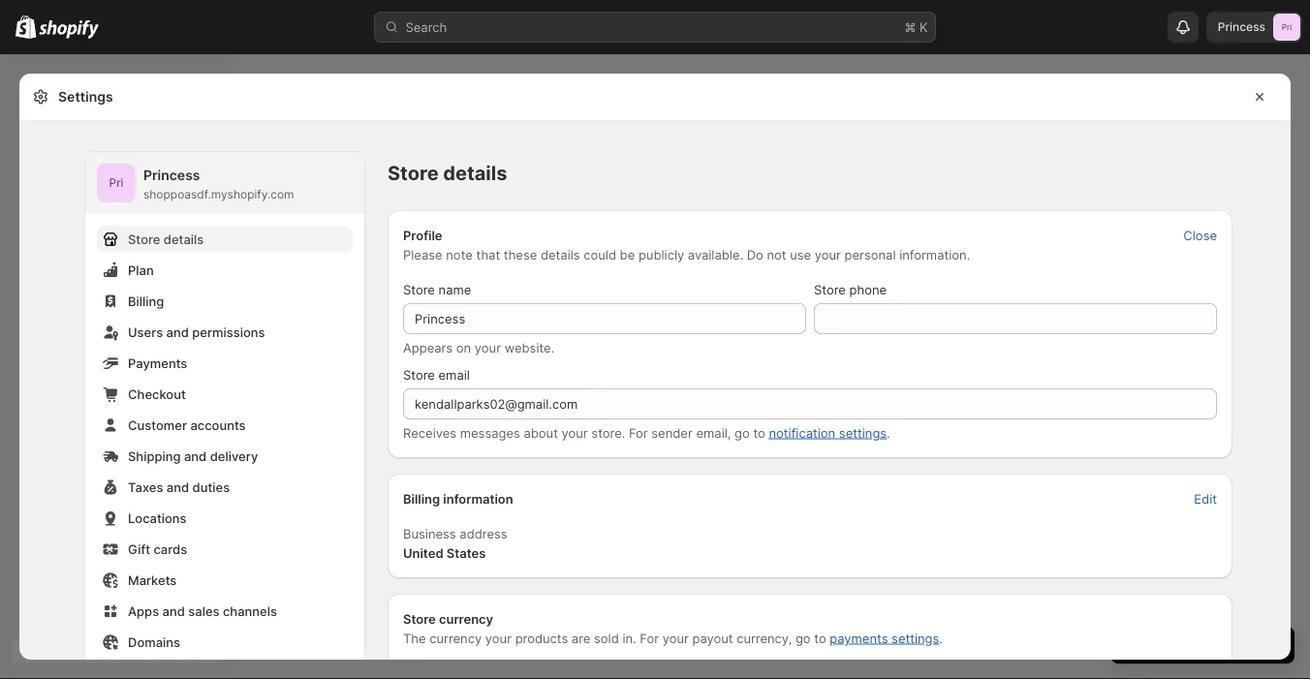 Task type: locate. For each thing, give the bounding box(es) containing it.
billing up users
[[128, 294, 164, 309]]

email
[[439, 367, 470, 382]]

.
[[887, 425, 890, 441], [940, 631, 943, 646]]

1 horizontal spatial settings
[[892, 631, 940, 646]]

for right store.
[[629, 425, 648, 441]]

0 horizontal spatial princess
[[143, 167, 200, 184]]

store down appears
[[403, 367, 435, 382]]

princess for princess shoppoasdf.myshopify.com
[[143, 167, 200, 184]]

billing up business
[[403, 491, 440, 506]]

store up "profile" on the left top of page
[[388, 161, 439, 185]]

1 vertical spatial details
[[164, 232, 204, 247]]

and right apps
[[162, 604, 185, 619]]

settings inside store currency the currency your products are sold in. for your payout currency, go to payments settings .
[[892, 631, 940, 646]]

your right use
[[815, 247, 841, 262]]

are
[[572, 631, 591, 646]]

payments link
[[97, 350, 353, 377]]

to
[[754, 425, 766, 441], [814, 631, 826, 646]]

1 horizontal spatial princess image
[[1274, 14, 1301, 41]]

to left payments
[[814, 631, 826, 646]]

0 horizontal spatial details
[[164, 232, 204, 247]]

products
[[515, 631, 568, 646]]

store email
[[403, 367, 470, 382]]

your left store.
[[562, 425, 588, 441]]

and right taxes
[[167, 480, 189, 495]]

details left 'could'
[[541, 247, 580, 262]]

0 vertical spatial go
[[735, 425, 750, 441]]

store down please
[[403, 282, 435, 297]]

for
[[629, 425, 648, 441], [640, 631, 659, 646]]

2 horizontal spatial details
[[541, 247, 580, 262]]

that
[[476, 247, 500, 262]]

note
[[446, 247, 473, 262]]

1 vertical spatial settings
[[892, 631, 940, 646]]

store details
[[388, 161, 507, 185], [128, 232, 204, 247]]

. down 'store email' text field
[[887, 425, 890, 441]]

customer accounts link
[[97, 412, 353, 439]]

and for apps
[[162, 604, 185, 619]]

website.
[[505, 340, 555, 355]]

store up the
[[403, 612, 436, 627]]

store inside store currency the currency your products are sold in. for your payout currency, go to payments settings .
[[403, 612, 436, 627]]

1 horizontal spatial store details
[[388, 161, 507, 185]]

and down the customer accounts
[[184, 449, 207, 464]]

0 horizontal spatial princess image
[[97, 164, 136, 203]]

settings dialog
[[19, 74, 1291, 679]]

store phone
[[814, 282, 887, 297]]

princess image
[[1274, 14, 1301, 41], [97, 164, 136, 203]]

shipping and delivery link
[[97, 443, 353, 470]]

store details up "profile" on the left top of page
[[388, 161, 507, 185]]

settings down 'store email' text field
[[839, 425, 887, 441]]

markets link
[[97, 567, 353, 594]]

shopify image
[[16, 15, 36, 39]]

0 horizontal spatial to
[[754, 425, 766, 441]]

0 horizontal spatial settings
[[839, 425, 887, 441]]

taxes
[[128, 480, 163, 495]]

0 horizontal spatial go
[[735, 425, 750, 441]]

Store name text field
[[403, 303, 806, 334]]

dialog
[[1299, 74, 1310, 660]]

0 horizontal spatial .
[[887, 425, 890, 441]]

billing for billing information
[[403, 491, 440, 506]]

0 vertical spatial to
[[754, 425, 766, 441]]

taxes and duties link
[[97, 474, 353, 501]]

shipping and delivery
[[128, 449, 258, 464]]

business address united states
[[403, 526, 507, 561]]

. inside store currency the currency your products are sold in. for your payout currency, go to payments settings .
[[940, 631, 943, 646]]

1 vertical spatial princess image
[[97, 164, 136, 203]]

currency right the
[[430, 631, 482, 646]]

. right payments
[[940, 631, 943, 646]]

⌘ k
[[905, 19, 928, 34]]

1 horizontal spatial to
[[814, 631, 826, 646]]

go right email,
[[735, 425, 750, 441]]

k
[[920, 19, 928, 34]]

details
[[443, 161, 507, 185], [164, 232, 204, 247], [541, 247, 580, 262]]

publicly
[[639, 247, 684, 262]]

0 horizontal spatial billing
[[128, 294, 164, 309]]

store details up plan
[[128, 232, 204, 247]]

1 vertical spatial for
[[640, 631, 659, 646]]

0 vertical spatial princess image
[[1274, 14, 1301, 41]]

1 vertical spatial princess
[[143, 167, 200, 184]]

payments
[[128, 356, 187, 371]]

business
[[403, 526, 456, 541]]

1 horizontal spatial princess
[[1218, 20, 1266, 34]]

store
[[388, 161, 439, 185], [128, 232, 160, 247], [403, 282, 435, 297], [814, 282, 846, 297], [403, 367, 435, 382], [403, 612, 436, 627]]

princess shoppoasdf.myshopify.com
[[143, 167, 294, 202]]

2 vertical spatial details
[[541, 247, 580, 262]]

checkout
[[128, 387, 186, 402]]

and right users
[[166, 325, 189, 340]]

store up plan
[[128, 232, 160, 247]]

1 vertical spatial billing
[[403, 491, 440, 506]]

states
[[447, 546, 486, 561]]

details up that
[[443, 161, 507, 185]]

billing information
[[403, 491, 513, 506]]

delivery
[[210, 449, 258, 464]]

billing inside shop settings menu element
[[128, 294, 164, 309]]

email,
[[696, 425, 731, 441]]

0 vertical spatial details
[[443, 161, 507, 185]]

0 vertical spatial for
[[629, 425, 648, 441]]

not
[[767, 247, 787, 262]]

your
[[815, 247, 841, 262], [475, 340, 501, 355], [562, 425, 588, 441], [485, 631, 512, 646], [663, 631, 689, 646]]

1 horizontal spatial .
[[940, 631, 943, 646]]

1 vertical spatial .
[[940, 631, 943, 646]]

plan link
[[97, 257, 353, 284]]

receives messages about your store. for sender email, go to notification settings .
[[403, 425, 890, 441]]

permissions
[[192, 325, 265, 340]]

0 horizontal spatial store details
[[128, 232, 204, 247]]

sender
[[652, 425, 693, 441]]

settings
[[839, 425, 887, 441], [892, 631, 940, 646]]

shipping
[[128, 449, 181, 464]]

payments settings link
[[830, 631, 940, 646]]

the
[[403, 631, 426, 646]]

0 vertical spatial princess
[[1218, 20, 1266, 34]]

1 horizontal spatial billing
[[403, 491, 440, 506]]

go
[[735, 425, 750, 441], [796, 631, 811, 646]]

billing
[[128, 294, 164, 309], [403, 491, 440, 506]]

shopify image
[[39, 20, 99, 39]]

store name
[[403, 282, 471, 297]]

0 vertical spatial settings
[[839, 425, 887, 441]]

to left notification
[[754, 425, 766, 441]]

store inside shop settings menu element
[[128, 232, 160, 247]]

1 horizontal spatial go
[[796, 631, 811, 646]]

1 vertical spatial store details
[[128, 232, 204, 247]]

0 vertical spatial currency
[[439, 612, 493, 627]]

currency down states
[[439, 612, 493, 627]]

address
[[460, 526, 507, 541]]

duties
[[192, 480, 230, 495]]

go inside store currency the currency your products are sold in. for your payout currency, go to payments settings .
[[796, 631, 811, 646]]

currency
[[439, 612, 493, 627], [430, 631, 482, 646]]

settings right payments
[[892, 631, 940, 646]]

0 vertical spatial billing
[[128, 294, 164, 309]]

princess inside princess shoppoasdf.myshopify.com
[[143, 167, 200, 184]]

1 horizontal spatial details
[[443, 161, 507, 185]]

markets
[[128, 573, 177, 588]]

users and permissions link
[[97, 319, 353, 346]]

for right in.
[[640, 631, 659, 646]]

and
[[166, 325, 189, 340], [184, 449, 207, 464], [167, 480, 189, 495], [162, 604, 185, 619]]

1 vertical spatial go
[[796, 631, 811, 646]]

1 vertical spatial to
[[814, 631, 826, 646]]

details up plan link
[[164, 232, 204, 247]]

princess
[[1218, 20, 1266, 34], [143, 167, 200, 184]]

for inside store currency the currency your products are sold in. for your payout currency, go to payments settings .
[[640, 631, 659, 646]]

go right currency,
[[796, 631, 811, 646]]



Task type: vqa. For each thing, say whether or not it's contained in the screenshot.
DISCOUNTS
no



Task type: describe. For each thing, give the bounding box(es) containing it.
and for users
[[166, 325, 189, 340]]

users
[[128, 325, 163, 340]]

sales
[[188, 604, 220, 619]]

close button
[[1172, 222, 1229, 249]]

⌘
[[905, 19, 916, 34]]

these
[[504, 247, 537, 262]]

details inside shop settings menu element
[[164, 232, 204, 247]]

users and permissions
[[128, 325, 265, 340]]

information.
[[900, 247, 970, 262]]

princess for princess
[[1218, 20, 1266, 34]]

payments
[[830, 631, 888, 646]]

name
[[439, 282, 471, 297]]

edit button
[[1183, 486, 1229, 513]]

please
[[403, 247, 443, 262]]

be
[[620, 247, 635, 262]]

appears on your website.
[[403, 340, 555, 355]]

domains link
[[97, 629, 353, 656]]

edit
[[1194, 491, 1217, 506]]

store details inside shop settings menu element
[[128, 232, 204, 247]]

store left phone
[[814, 282, 846, 297]]

on
[[456, 340, 471, 355]]

in.
[[623, 631, 636, 646]]

store currency the currency your products are sold in. for your payout currency, go to payments settings .
[[403, 612, 943, 646]]

0 vertical spatial store details
[[388, 161, 507, 185]]

about
[[524, 425, 558, 441]]

available.
[[688, 247, 744, 262]]

shoppoasdf.myshopify.com
[[143, 188, 294, 202]]

locations
[[128, 511, 187, 526]]

store details link
[[97, 226, 353, 253]]

search
[[406, 19, 447, 34]]

and for shipping
[[184, 449, 207, 464]]

use
[[790, 247, 811, 262]]

checkout link
[[97, 381, 353, 408]]

united
[[403, 546, 444, 561]]

currency,
[[737, 631, 792, 646]]

channels
[[223, 604, 277, 619]]

appears
[[403, 340, 453, 355]]

customer
[[128, 418, 187, 433]]

personal
[[845, 247, 896, 262]]

apps and sales channels
[[128, 604, 277, 619]]

1 vertical spatial currency
[[430, 631, 482, 646]]

your left products
[[485, 631, 512, 646]]

Store email text field
[[403, 389, 1217, 420]]

pri button
[[97, 164, 136, 203]]

messages
[[460, 425, 520, 441]]

gift
[[128, 542, 150, 557]]

please note that these details could be publicly available. do not use your personal information.
[[403, 247, 970, 262]]

gift cards link
[[97, 536, 353, 563]]

and for taxes
[[167, 480, 189, 495]]

locations link
[[97, 505, 353, 532]]

your left payout
[[663, 631, 689, 646]]

notification
[[769, 425, 836, 441]]

payout
[[692, 631, 733, 646]]

0 vertical spatial .
[[887, 425, 890, 441]]

phone
[[850, 282, 887, 297]]

your right on
[[475, 340, 501, 355]]

to inside store currency the currency your products are sold in. for your payout currency, go to payments settings .
[[814, 631, 826, 646]]

princess image inside shop settings menu element
[[97, 164, 136, 203]]

cards
[[154, 542, 187, 557]]

billing for billing
[[128, 294, 164, 309]]

information
[[443, 491, 513, 506]]

settings
[[58, 89, 113, 105]]

notification settings link
[[769, 425, 887, 441]]

shop settings menu element
[[85, 152, 364, 679]]

billing link
[[97, 288, 353, 315]]

close
[[1184, 228, 1217, 243]]

Store phone text field
[[814, 303, 1217, 334]]

profile
[[403, 228, 442, 243]]

domains
[[128, 635, 180, 650]]

customer accounts
[[128, 418, 246, 433]]

accounts
[[190, 418, 246, 433]]

taxes and duties
[[128, 480, 230, 495]]

could
[[584, 247, 616, 262]]

apps
[[128, 604, 159, 619]]

store.
[[592, 425, 625, 441]]

do
[[747, 247, 764, 262]]

plan
[[128, 263, 154, 278]]

gift cards
[[128, 542, 187, 557]]

receives
[[403, 425, 457, 441]]

sold
[[594, 631, 619, 646]]

apps and sales channels link
[[97, 598, 353, 625]]



